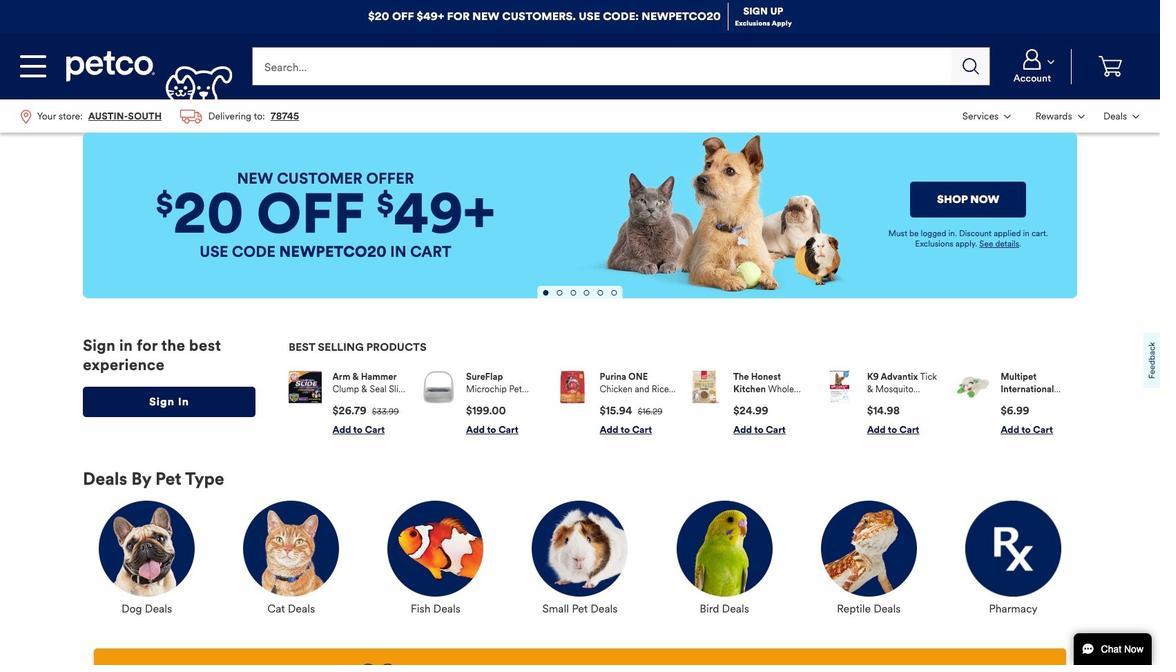 Task type: describe. For each thing, give the bounding box(es) containing it.
fish deals image
[[388, 501, 484, 597]]

search image
[[963, 58, 980, 75]]

2 list item from the left
[[423, 371, 543, 436]]

reptile deals image
[[822, 501, 918, 597]]

1 list item from the left
[[289, 371, 409, 436]]



Task type: locate. For each thing, give the bounding box(es) containing it.
bird deals image
[[677, 501, 773, 597]]

cat deals image
[[243, 501, 339, 597]]

small pet deals image
[[532, 501, 629, 597]]

list item
[[289, 371, 409, 436], [423, 371, 543, 436], [556, 371, 677, 436], [690, 371, 811, 436], [824, 371, 944, 436], [958, 371, 1078, 436]]

5 list item from the left
[[824, 371, 944, 436]]

4 list item from the left
[[690, 371, 811, 436]]

Search search field
[[252, 47, 952, 86]]

6 list item from the left
[[958, 371, 1078, 436]]

3 list item from the left
[[556, 371, 677, 436]]

list
[[11, 100, 309, 133], [954, 100, 1150, 133], [289, 360, 1078, 447]]

dog deals image
[[99, 501, 195, 597]]

pet pharmacy image
[[966, 501, 1062, 597]]



Task type: vqa. For each thing, say whether or not it's contained in the screenshot.
dog deals IMAGE
yes



